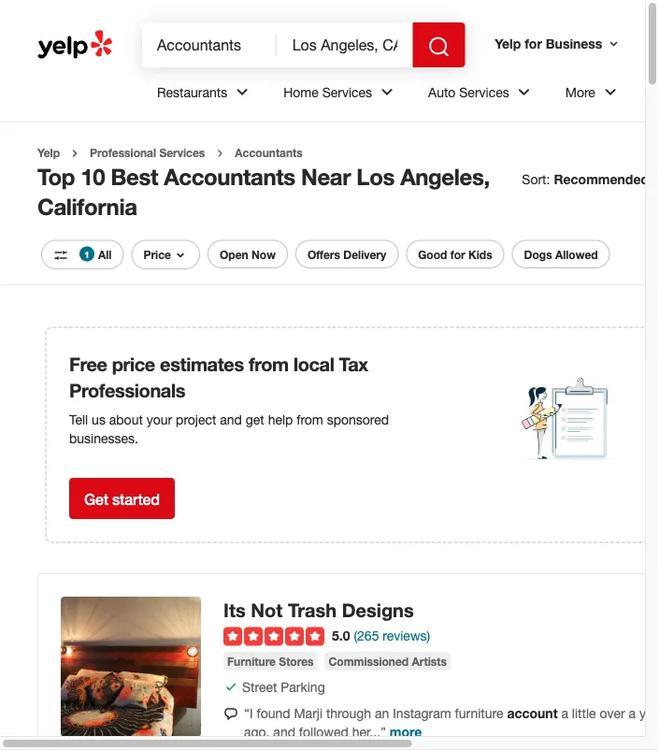 Task type: vqa. For each thing, say whether or not it's contained in the screenshot.
the rightmost Yelp
yes



Task type: describe. For each thing, give the bounding box(es) containing it.
found
[[257, 705, 290, 721]]

search image
[[428, 35, 450, 58]]

tell us about your project and get help from sponsored businesses.
[[69, 412, 389, 446]]

dogs allowed
[[524, 248, 598, 261]]

us
[[92, 412, 106, 427]]

now
[[252, 248, 276, 261]]

dogs
[[524, 248, 552, 261]]

over
[[600, 705, 625, 721]]

help
[[268, 412, 293, 427]]

its
[[224, 598, 246, 621]]

home services link
[[269, 67, 413, 122]]

0 vertical spatial accountants
[[235, 146, 303, 159]]

professional services link
[[90, 146, 205, 159]]

auto
[[428, 84, 456, 100]]

yelp link
[[37, 146, 60, 159]]

good for kids button
[[406, 240, 505, 268]]

16 chevron right v2 image for accountants
[[213, 146, 228, 161]]

furniture stores button
[[224, 652, 317, 671]]

best
[[111, 163, 158, 189]]

2 a from the left
[[629, 705, 636, 721]]

allowed
[[555, 248, 598, 261]]

get started
[[84, 490, 160, 508]]

free price estimates from local tax professionals image
[[521, 372, 615, 466]]

top 10 best accountants near los angeles, california
[[37, 163, 490, 219]]

started
[[112, 490, 160, 508]]

street
[[242, 679, 277, 695]]

through
[[326, 705, 371, 721]]

a little over a yea
[[244, 705, 659, 739]]

trash
[[288, 598, 337, 621]]

and
[[220, 412, 242, 427]]

sort:
[[522, 171, 550, 186]]

professionals
[[69, 379, 185, 401]]

get
[[246, 412, 264, 427]]

not
[[251, 598, 283, 621]]

about
[[109, 412, 143, 427]]

(265 reviews) link
[[354, 626, 430, 644]]

angeles,
[[400, 163, 490, 189]]

Find text field
[[157, 35, 262, 55]]

home services
[[284, 84, 372, 100]]

16 chevron down v2 image for yelp for business
[[606, 36, 621, 51]]

commissioned
[[329, 655, 409, 668]]

from inside free price estimates from local tax professionals
[[249, 352, 289, 375]]

recommended button
[[554, 171, 659, 186]]

near
[[301, 163, 351, 189]]

good for kids
[[418, 248, 492, 261]]

5.0
[[332, 628, 350, 643]]

open now
[[220, 248, 276, 261]]

free
[[69, 352, 107, 375]]

estimates
[[160, 352, 244, 375]]

yelp for yelp link
[[37, 146, 60, 159]]

24 chevron down v2 image for auto services
[[513, 81, 536, 103]]

more link
[[551, 67, 637, 122]]

auto services link
[[413, 67, 551, 122]]

artists
[[412, 655, 447, 668]]

more
[[390, 724, 422, 739]]

parking
[[281, 679, 325, 695]]

business
[[546, 36, 603, 51]]

1 a from the left
[[562, 705, 569, 721]]

yelp for business button
[[488, 27, 629, 60]]

commissioned artists button
[[325, 652, 451, 671]]

auto services
[[428, 84, 509, 100]]

16 chevron down v2 image for price
[[173, 248, 188, 263]]

marji
[[294, 705, 323, 721]]

good
[[418, 248, 447, 261]]

services for home services
[[322, 84, 372, 100]]

top
[[37, 163, 75, 189]]

local
[[294, 352, 334, 375]]

its not trash designs
[[224, 598, 414, 621]]

filters group
[[37, 240, 614, 269]]

furniture
[[227, 655, 276, 668]]

for for good
[[451, 248, 465, 261]]

Near text field
[[292, 35, 398, 55]]

all
[[98, 248, 112, 261]]



Task type: locate. For each thing, give the bounding box(es) containing it.
stores
[[279, 655, 314, 668]]

little
[[572, 705, 596, 721]]

free price estimates from local tax professionals
[[69, 352, 368, 401]]

for inside filters group
[[451, 248, 465, 261]]

0 horizontal spatial yelp
[[37, 146, 60, 159]]

24 chevron down v2 image for more
[[599, 81, 622, 103]]

none field 'near'
[[292, 35, 398, 55]]

(265
[[354, 628, 379, 643]]

none field up restaurants link
[[157, 35, 262, 55]]

instagram
[[393, 705, 451, 721]]

accountants down accountants link
[[164, 163, 295, 189]]

1 horizontal spatial a
[[629, 705, 636, 721]]

16 chevron right v2 image right yelp link
[[67, 146, 82, 161]]

for left kids
[[451, 248, 465, 261]]

16 chevron down v2 image inside price dropdown button
[[173, 248, 188, 263]]

3 24 chevron down v2 image from the left
[[599, 81, 622, 103]]

restaurants
[[157, 84, 227, 100]]

0 horizontal spatial services
[[159, 146, 205, 159]]

accountants
[[235, 146, 303, 159], [164, 163, 295, 189]]

1 horizontal spatial 16 chevron right v2 image
[[213, 146, 228, 161]]

furniture stores
[[227, 655, 314, 668]]

reviews)
[[383, 628, 430, 643]]

2 horizontal spatial services
[[459, 84, 509, 100]]

2 16 chevron right v2 image from the left
[[213, 146, 228, 161]]

none field up home services link
[[292, 35, 398, 55]]

services right professional
[[159, 146, 205, 159]]

services right auto
[[459, 84, 509, 100]]

for for yelp
[[525, 36, 542, 51]]

24 chevron down v2 image right more
[[599, 81, 622, 103]]

designs
[[342, 598, 414, 621]]

24 chevron down v2 image inside more link
[[599, 81, 622, 103]]

services for auto services
[[459, 84, 509, 100]]

24 chevron down v2 image inside auto services link
[[513, 81, 536, 103]]

a
[[562, 705, 569, 721], [629, 705, 636, 721]]

businesses.
[[69, 431, 138, 446]]

16 checkmark v2 image
[[224, 679, 238, 694]]

0 horizontal spatial for
[[451, 248, 465, 261]]

accountants link
[[235, 146, 303, 159]]

16 chevron down v2 image
[[606, 36, 621, 51], [173, 248, 188, 263]]

accountants up top 10 best accountants near los angeles, california
[[235, 146, 303, 159]]

24 chevron down v2 image down yelp for business
[[513, 81, 536, 103]]

24 chevron down v2 image inside home services link
[[376, 81, 399, 103]]

business categories element
[[142, 67, 659, 122]]

24 chevron down v2 image
[[231, 81, 254, 103]]

2 horizontal spatial 24 chevron down v2 image
[[599, 81, 622, 103]]

tell
[[69, 412, 88, 427]]

commissioned artists link
[[325, 652, 451, 671]]

tax
[[339, 352, 368, 375]]

los
[[357, 163, 395, 189]]

None search field
[[142, 22, 469, 67]]

california
[[37, 193, 137, 219]]

get started button
[[69, 478, 175, 519]]

yelp up top
[[37, 146, 60, 159]]

open
[[220, 248, 248, 261]]

10
[[81, 163, 105, 189]]

0 horizontal spatial from
[[249, 352, 289, 375]]

furniture
[[455, 705, 504, 721]]

0 vertical spatial yelp
[[495, 36, 521, 51]]

yea
[[640, 705, 659, 721]]

more
[[566, 84, 596, 100]]

furniture stores link
[[224, 652, 317, 671]]

0 vertical spatial 16 chevron down v2 image
[[606, 36, 621, 51]]

street parking
[[242, 679, 325, 695]]

for
[[525, 36, 542, 51], [451, 248, 465, 261]]

none field the "find"
[[157, 35, 262, 55]]

your
[[147, 412, 172, 427]]

get
[[84, 490, 108, 508]]

1 vertical spatial 16 chevron down v2 image
[[173, 248, 188, 263]]

16 chevron right v2 image
[[67, 146, 82, 161], [213, 146, 228, 161]]

16 chevron right v2 image left accountants link
[[213, 146, 228, 161]]

accountants inside top 10 best accountants near los angeles, california
[[164, 163, 295, 189]]

yelp for business
[[495, 36, 603, 51]]

1 horizontal spatial services
[[322, 84, 372, 100]]

price
[[112, 352, 155, 375]]

for left business
[[525, 36, 542, 51]]

services for professional services
[[159, 146, 205, 159]]

2 none field from the left
[[292, 35, 398, 55]]

commissioned artists
[[329, 655, 447, 668]]

1 vertical spatial from
[[297, 412, 323, 427]]

1 24 chevron down v2 image from the left
[[376, 81, 399, 103]]

a left little at bottom right
[[562, 705, 569, 721]]

from left local
[[249, 352, 289, 375]]

delivery
[[343, 248, 387, 261]]

0 horizontal spatial a
[[562, 705, 569, 721]]

0 vertical spatial from
[[249, 352, 289, 375]]

services right the home at the left top
[[322, 84, 372, 100]]

1 none field from the left
[[157, 35, 262, 55]]

1 all
[[84, 248, 112, 261]]

0 horizontal spatial 16 chevron down v2 image
[[173, 248, 188, 263]]

yelp inside 'yelp for business' button
[[495, 36, 521, 51]]

1 horizontal spatial yelp
[[495, 36, 521, 51]]

16 speech v2 image
[[224, 707, 238, 722]]

yelp for yelp for business
[[495, 36, 521, 51]]

professional services
[[90, 146, 205, 159]]

from right help
[[297, 412, 323, 427]]

its not trash designs link
[[224, 598, 414, 621]]

more link
[[390, 724, 422, 739]]

restaurants link
[[142, 67, 269, 122]]

price button
[[131, 240, 200, 269]]

0 horizontal spatial 24 chevron down v2 image
[[376, 81, 399, 103]]

yelp up auto services link
[[495, 36, 521, 51]]

sort: recommended
[[522, 171, 649, 186]]

5.0 link
[[332, 626, 350, 644]]

1 horizontal spatial 16 chevron down v2 image
[[606, 36, 621, 51]]

account
[[507, 705, 558, 721]]

open now button
[[208, 240, 288, 268]]

24 chevron down v2 image left auto
[[376, 81, 399, 103]]

0 horizontal spatial none field
[[157, 35, 262, 55]]

1 vertical spatial accountants
[[164, 163, 295, 189]]

offers delivery button
[[296, 240, 399, 268]]

an
[[375, 705, 389, 721]]

0 vertical spatial for
[[525, 36, 542, 51]]

price
[[143, 248, 171, 261]]

services
[[322, 84, 372, 100], [459, 84, 509, 100], [159, 146, 205, 159]]

1 horizontal spatial for
[[525, 36, 542, 51]]

0 horizontal spatial 16 chevron right v2 image
[[67, 146, 82, 161]]

24 chevron down v2 image for home services
[[376, 81, 399, 103]]

1 16 chevron right v2 image from the left
[[67, 146, 82, 161]]

(265 reviews)
[[354, 628, 430, 643]]

1
[[84, 248, 90, 259]]

1 horizontal spatial 24 chevron down v2 image
[[513, 81, 536, 103]]

16 filter v2 image
[[53, 248, 68, 263]]

a left yea
[[629, 705, 636, 721]]

5 star rating image
[[224, 627, 325, 646]]

"i found marji through an instagram furniture account
[[244, 705, 558, 721]]

sponsored
[[327, 412, 389, 427]]

1 horizontal spatial from
[[297, 412, 323, 427]]

from
[[249, 352, 289, 375], [297, 412, 323, 427]]

recommended
[[554, 171, 649, 186]]

from inside tell us about your project and get help from sponsored businesses.
[[297, 412, 323, 427]]

kids
[[469, 248, 492, 261]]

2 24 chevron down v2 image from the left
[[513, 81, 536, 103]]

16 chevron right v2 image for professional services
[[67, 146, 82, 161]]

16 chevron down v2 image right price
[[173, 248, 188, 263]]

16 chevron down v2 image right business
[[606, 36, 621, 51]]

dogs allowed button
[[512, 240, 610, 268]]

yelp
[[495, 36, 521, 51], [37, 146, 60, 159]]

project
[[176, 412, 216, 427]]

24 chevron down v2 image
[[376, 81, 399, 103], [513, 81, 536, 103], [599, 81, 622, 103]]

16 chevron down v2 image inside 'yelp for business' button
[[606, 36, 621, 51]]

1 vertical spatial yelp
[[37, 146, 60, 159]]

1 horizontal spatial none field
[[292, 35, 398, 55]]

professional
[[90, 146, 156, 159]]

"i
[[244, 705, 253, 721]]

its not trash designs image
[[61, 597, 201, 737]]

None field
[[157, 35, 262, 55], [292, 35, 398, 55]]

home
[[284, 84, 319, 100]]

1 vertical spatial for
[[451, 248, 465, 261]]



